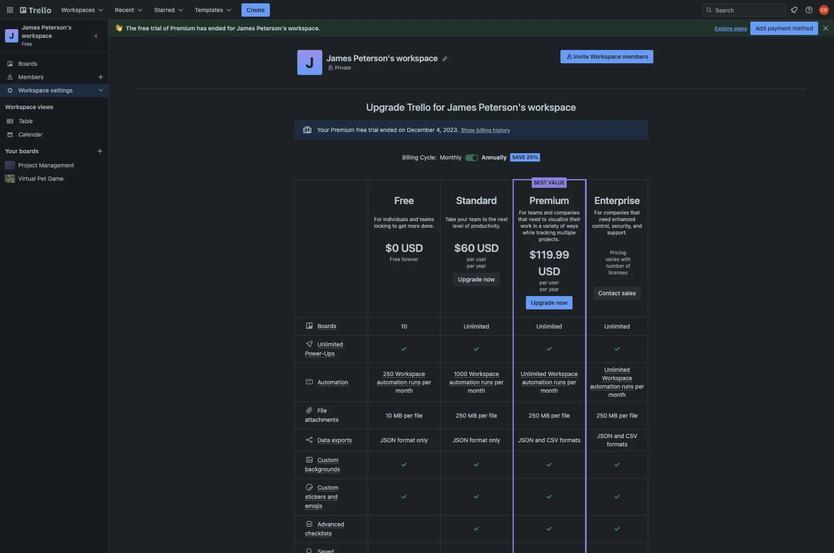 Task type: describe. For each thing, give the bounding box(es) containing it.
explore
[[715, 25, 733, 32]]

month for 1000
[[468, 387, 485, 394]]

to inside 'for individuals and teams looking to get more done.'
[[392, 223, 397, 229]]

for for enterprise
[[595, 209, 602, 216]]

virtual pet game
[[18, 175, 64, 182]]

power-
[[305, 350, 324, 357]]

on
[[399, 126, 405, 133]]

christina overa (christinaovera) image
[[819, 5, 829, 15]]

in
[[533, 223, 537, 229]]

james inside banner
[[237, 25, 255, 32]]

$119.99 usd per user per year
[[529, 248, 569, 292]]

virtual pet game link
[[18, 174, 103, 183]]

project management link
[[18, 161, 103, 169]]

december
[[407, 126, 435, 133]]

data
[[318, 436, 330, 443]]

data exports
[[318, 436, 352, 443]]

free inside james peterson's workspace free
[[22, 41, 32, 47]]

workspaces
[[61, 6, 95, 13]]

add
[[756, 25, 766, 32]]

james inside james peterson's workspace free
[[22, 24, 40, 31]]

year for $119.99
[[549, 286, 559, 292]]

enhanced
[[612, 216, 635, 222]]

4,
[[436, 126, 442, 133]]

peterson's inside james peterson's workspace free
[[41, 24, 72, 31]]

1 horizontal spatial csv
[[626, 432, 637, 439]]

pet
[[37, 175, 46, 182]]

more
[[408, 223, 420, 229]]

banner containing 👋
[[108, 20, 834, 37]]

file
[[318, 407, 327, 414]]

j for 'j' button
[[306, 54, 314, 71]]

now for $119.99 usd
[[556, 299, 568, 306]]

1 horizontal spatial for
[[433, 101, 445, 113]]

billing
[[402, 154, 418, 161]]

invite workspace members button
[[560, 50, 653, 63]]

usd for $60
[[477, 242, 499, 254]]

tracking
[[536, 229, 556, 236]]

create
[[247, 6, 265, 13]]

workspaces button
[[56, 3, 108, 17]]

standard
[[456, 194, 497, 206]]

trello
[[407, 101, 431, 113]]

forever
[[402, 256, 418, 262]]

advanced
[[318, 521, 344, 528]]

james up show
[[447, 101, 477, 113]]

recent
[[115, 6, 134, 13]]

save
[[512, 154, 525, 160]]

contact sales link
[[593, 287, 641, 300]]

primary element
[[0, 0, 834, 20]]

attachments
[[305, 416, 339, 423]]

per month for 250 workspace automation runs
[[396, 379, 431, 394]]

pricing
[[610, 249, 626, 256]]

explore plans
[[715, 25, 747, 32]]

enterprise
[[594, 194, 640, 206]]

that inside enterprise for companies that need enhanced control, security, and support.
[[631, 209, 640, 216]]

1 horizontal spatial premium
[[331, 126, 355, 133]]

j for j link
[[9, 31, 14, 40]]

to inside the premium for teams and companies that need to visualize their work in a variety of ways while tracking multiple projects.
[[542, 216, 547, 222]]

next
[[498, 216, 508, 222]]

cycle
[[420, 154, 435, 161]]

2 250 mb per file from the left
[[529, 412, 570, 419]]

contact
[[598, 289, 620, 297]]

upgrade now for $119.99 usd
[[531, 299, 568, 306]]

number
[[606, 263, 624, 269]]

1 vertical spatial free
[[394, 194, 414, 206]]

👋 the free trial of premium has ended for james peterson's workspace .
[[115, 25, 320, 32]]

history
[[493, 127, 510, 133]]

search image
[[706, 7, 713, 13]]

trial for of
[[151, 25, 162, 32]]

annually
[[482, 154, 507, 161]]

premium for teams and companies that need to visualize their work in a variety of ways while tracking multiple projects.
[[518, 194, 581, 242]]

individuals
[[383, 216, 408, 222]]

add board image
[[97, 148, 103, 155]]

your for your boards
[[5, 147, 18, 155]]

your premium free trial ended on december 4, 2023. show billing history
[[317, 126, 510, 133]]

3 mb from the left
[[541, 412, 550, 419]]

:
[[435, 154, 437, 161]]

show
[[461, 127, 475, 133]]

0 vertical spatial boards
[[18, 60, 37, 67]]

runs inside 1000 workspace automation runs
[[481, 379, 493, 386]]

templates button
[[190, 3, 237, 17]]

private
[[335, 64, 351, 71]]

and inside enterprise for companies that need enhanced control, security, and support.
[[633, 223, 642, 229]]

workspace inside 1000 workspace automation runs
[[469, 370, 499, 377]]

billing cycle : monthly
[[402, 154, 462, 161]]

explore plans button
[[715, 24, 747, 34]]

james peterson's workspace
[[326, 53, 438, 63]]

management
[[39, 162, 74, 169]]

plans
[[734, 25, 747, 32]]

workspace navigation collapse icon image
[[91, 30, 102, 42]]

for individuals and teams looking to get more done.
[[374, 216, 434, 229]]

upgrade now button for $60 usd
[[453, 273, 500, 286]]

unlimited inside unlimited power-ups
[[318, 341, 343, 348]]

workspace views
[[5, 103, 53, 110]]

0 horizontal spatial unlimited workspace automation runs
[[521, 370, 578, 386]]

Search field
[[713, 4, 785, 16]]

workspace settings button
[[0, 84, 108, 97]]

free inside the $0 usd free forever
[[390, 256, 400, 262]]

varies
[[606, 256, 620, 262]]

take
[[445, 216, 456, 222]]

need inside enterprise for companies that need enhanced control, security, and support.
[[599, 216, 611, 222]]

has
[[197, 25, 207, 32]]

and inside 'for individuals and teams looking to get more done.'
[[410, 216, 418, 222]]

1000 workspace automation runs
[[449, 370, 499, 386]]

0 horizontal spatial for
[[227, 25, 235, 32]]

1 json format only from the left
[[380, 436, 428, 444]]

add payment method
[[756, 25, 813, 32]]

custom stickers and emojis
[[305, 484, 338, 509]]

10 mb per file
[[386, 412, 423, 419]]

recent button
[[110, 3, 148, 17]]

members
[[18, 73, 44, 80]]

$0 usd free forever
[[385, 242, 423, 262]]

control,
[[592, 223, 610, 229]]

table
[[18, 117, 33, 125]]

month for 250
[[396, 387, 413, 394]]

back to home image
[[20, 3, 51, 17]]

workspace inside james peterson's workspace free
[[22, 32, 52, 39]]

year for $60
[[476, 263, 486, 269]]

$60
[[454, 242, 475, 254]]

month for unlimited
[[541, 387, 558, 394]]

👋
[[115, 25, 122, 32]]

1 mb from the left
[[394, 412, 402, 419]]

0 horizontal spatial ended
[[208, 25, 226, 32]]

james peterson's workspace free
[[22, 24, 73, 47]]

that inside the premium for teams and companies that need to visualize their work in a variety of ways while tracking multiple projects.
[[518, 216, 527, 222]]

10 for 10
[[401, 323, 407, 330]]

workspace inside invite workspace members button
[[590, 53, 621, 60]]

get
[[399, 223, 406, 229]]

250 workspace automation runs
[[377, 370, 425, 386]]

starred
[[154, 6, 175, 13]]

0 horizontal spatial upgrade
[[366, 101, 405, 113]]

for inside 'for individuals and teams looking to get more done.'
[[374, 216, 382, 222]]

emojis
[[305, 502, 322, 509]]

usd for $119.99
[[538, 265, 560, 277]]

1 only from the left
[[417, 436, 428, 444]]

automation inside 250 workspace automation runs
[[377, 379, 407, 386]]

views
[[38, 103, 53, 110]]

trial for ended
[[368, 126, 379, 133]]

project management
[[18, 162, 74, 169]]

0 horizontal spatial csv
[[547, 436, 558, 444]]

enterprise for companies that need enhanced control, security, and support.
[[592, 194, 642, 236]]

2 format from the left
[[470, 436, 488, 444]]



Task type: locate. For each thing, give the bounding box(es) containing it.
0 horizontal spatial to
[[392, 223, 397, 229]]

2 custom from the top
[[318, 484, 338, 491]]

upgrade down $60 usd per user per year
[[458, 276, 482, 283]]

members link
[[0, 70, 108, 84]]

free down $0
[[390, 256, 400, 262]]

1 vertical spatial ended
[[380, 126, 397, 133]]

1 horizontal spatial free
[[356, 126, 367, 133]]

need inside the premium for teams and companies that need to visualize their work in a variety of ways while tracking multiple projects.
[[529, 216, 541, 222]]

peterson's
[[41, 24, 72, 31], [257, 25, 287, 32], [354, 53, 394, 63], [479, 101, 526, 113]]

for up control,
[[595, 209, 602, 216]]

0 vertical spatial ended
[[208, 25, 226, 32]]

that up enhanced
[[631, 209, 640, 216]]

custom for stickers
[[318, 484, 338, 491]]

for down templates dropdown button
[[227, 25, 235, 32]]

j
[[9, 31, 14, 40], [306, 54, 314, 71]]

4 mb from the left
[[609, 412, 618, 419]]

1 horizontal spatial that
[[631, 209, 640, 216]]

runs
[[409, 379, 421, 386], [481, 379, 493, 386], [554, 379, 566, 386], [622, 383, 634, 390]]

trial down "starred"
[[151, 25, 162, 32]]

1 horizontal spatial your
[[317, 126, 329, 133]]

1 horizontal spatial formats
[[607, 441, 628, 448]]

per month
[[396, 379, 431, 394], [468, 379, 504, 394], [541, 379, 576, 394]]

10 for 10 mb per file
[[386, 412, 392, 419]]

1 vertical spatial user
[[549, 279, 559, 286]]

0 vertical spatial free
[[22, 41, 32, 47]]

of inside banner
[[163, 25, 169, 32]]

starred button
[[149, 3, 188, 17]]

2 per month from the left
[[468, 379, 504, 394]]

boards up members
[[18, 60, 37, 67]]

multiple
[[557, 229, 576, 236]]

1 vertical spatial premium
[[331, 126, 355, 133]]

upgrade for $119.99 usd
[[531, 299, 555, 306]]

upgrade up the on
[[366, 101, 405, 113]]

contact sales
[[598, 289, 636, 297]]

upgrade now button down $119.99 usd per user per year
[[526, 296, 573, 309]]

1 format from the left
[[397, 436, 415, 444]]

1 horizontal spatial year
[[549, 286, 559, 292]]

per
[[467, 256, 475, 262], [467, 263, 475, 269], [540, 279, 547, 286], [540, 286, 547, 292], [422, 379, 431, 386], [495, 379, 504, 386], [567, 379, 576, 386], [404, 412, 413, 419], [479, 412, 487, 419], [551, 412, 560, 419], [619, 412, 628, 419]]

free for the
[[138, 25, 149, 32]]

1 vertical spatial upgrade now button
[[526, 296, 573, 309]]

need up in on the top right of the page
[[529, 216, 541, 222]]

1 horizontal spatial for
[[519, 209, 527, 216]]

1 horizontal spatial now
[[556, 299, 568, 306]]

0 horizontal spatial boards
[[18, 60, 37, 67]]

0 vertical spatial trial
[[151, 25, 162, 32]]

j inside button
[[306, 54, 314, 71]]

boards up unlimited power-ups
[[318, 322, 336, 329]]

custom up stickers
[[318, 484, 338, 491]]

year down $119.99
[[549, 286, 559, 292]]

pricing varies with number of licenses
[[606, 249, 631, 276]]

upgrade trello for james peterson's workspace
[[366, 101, 576, 113]]

premium inside the premium for teams and companies that need to visualize their work in a variety of ways while tracking multiple projects.
[[530, 194, 569, 206]]

now down $60 usd per user per year
[[484, 276, 495, 283]]

project
[[18, 162, 37, 169]]

workspace settings
[[18, 87, 73, 94]]

workspace inside banner
[[288, 25, 319, 32]]

2 horizontal spatial for
[[595, 209, 602, 216]]

now for $60 usd
[[484, 276, 495, 283]]

teams inside the premium for teams and companies that need to visualize their work in a variety of ways while tracking multiple projects.
[[528, 209, 543, 216]]

2 only from the left
[[489, 436, 500, 444]]

format
[[397, 436, 415, 444], [470, 436, 488, 444]]

1 horizontal spatial boards
[[318, 322, 336, 329]]

ended left the on
[[380, 126, 397, 133]]

1 horizontal spatial need
[[599, 216, 611, 222]]

teams up in on the top right of the page
[[528, 209, 543, 216]]

1 horizontal spatial companies
[[604, 209, 629, 216]]

0 vertical spatial your
[[317, 126, 329, 133]]

free for premium
[[356, 126, 367, 133]]

upgrade now for $60 usd
[[458, 276, 495, 283]]

4 file from the left
[[630, 412, 638, 419]]

visualize
[[548, 216, 568, 222]]

2 horizontal spatial per month
[[541, 379, 576, 394]]

usd inside the $0 usd free forever
[[401, 242, 423, 254]]

2 horizontal spatial upgrade
[[531, 299, 555, 306]]

usd down productivity.
[[477, 242, 499, 254]]

upgrade now button for $119.99 usd
[[526, 296, 573, 309]]

0 horizontal spatial for
[[374, 216, 382, 222]]

companies up their
[[554, 209, 580, 216]]

the
[[126, 25, 136, 32]]

teams up done.
[[420, 216, 434, 222]]

now down $119.99 usd per user per year
[[556, 299, 568, 306]]

add payment method button
[[751, 22, 818, 35]]

free right j link
[[22, 41, 32, 47]]

0 vertical spatial free
[[138, 25, 149, 32]]

usd inside $60 usd per user per year
[[477, 242, 499, 254]]

0 horizontal spatial upgrade now
[[458, 276, 495, 283]]

0 horizontal spatial json and csv formats
[[518, 436, 581, 444]]

per month for unlimited workspace automation runs
[[541, 379, 576, 394]]

now
[[484, 276, 495, 283], [556, 299, 568, 306]]

user
[[476, 256, 486, 262], [549, 279, 559, 286]]

trial left the on
[[368, 126, 379, 133]]

20%
[[527, 154, 538, 160]]

usd
[[401, 242, 423, 254], [477, 242, 499, 254], [538, 265, 560, 277]]

0 horizontal spatial j
[[9, 31, 14, 40]]

0 vertical spatial now
[[484, 276, 495, 283]]

j link
[[5, 29, 18, 42]]

user inside $119.99 usd per user per year
[[549, 279, 559, 286]]

0 horizontal spatial teams
[[420, 216, 434, 222]]

calendar link
[[18, 130, 103, 139]]

0 horizontal spatial now
[[484, 276, 495, 283]]

that up work
[[518, 216, 527, 222]]

of inside pricing varies with number of licenses
[[626, 263, 630, 269]]

0 horizontal spatial year
[[476, 263, 486, 269]]

1 vertical spatial 10
[[386, 412, 392, 419]]

and inside custom stickers and emojis
[[328, 493, 338, 500]]

james up private
[[326, 53, 352, 63]]

250 mb per file
[[456, 412, 497, 419], [529, 412, 570, 419], [597, 412, 638, 419]]

support.
[[607, 229, 627, 236]]

for for premium
[[519, 209, 527, 216]]

0 vertical spatial that
[[631, 209, 640, 216]]

free right the on the top left of page
[[138, 25, 149, 32]]

for
[[519, 209, 527, 216], [595, 209, 602, 216], [374, 216, 382, 222]]

1 horizontal spatial trial
[[368, 126, 379, 133]]

unlimited power-ups
[[305, 341, 343, 357]]

0 vertical spatial j
[[9, 31, 14, 40]]

1 vertical spatial j
[[306, 54, 314, 71]]

of down your
[[465, 223, 470, 229]]

1 horizontal spatial j
[[306, 54, 314, 71]]

2 file from the left
[[489, 412, 497, 419]]

james down back to home 'image'
[[22, 24, 40, 31]]

your for your premium free trial ended on december 4, 2023. show billing history
[[317, 126, 329, 133]]

method
[[793, 25, 813, 32]]

payment
[[768, 25, 791, 32]]

1 vertical spatial now
[[556, 299, 568, 306]]

0 horizontal spatial only
[[417, 436, 428, 444]]

their
[[570, 216, 581, 222]]

0 horizontal spatial premium
[[170, 25, 195, 32]]

upgrade now down $119.99 usd per user per year
[[531, 299, 568, 306]]

open information menu image
[[805, 6, 813, 14]]

0 notifications image
[[789, 5, 799, 15]]

2 horizontal spatial 250 mb per file
[[597, 412, 638, 419]]

automation
[[377, 379, 407, 386], [449, 379, 480, 386], [522, 379, 552, 386], [590, 383, 620, 390]]

250 inside 250 workspace automation runs
[[383, 370, 394, 377]]

3 file from the left
[[562, 412, 570, 419]]

1 vertical spatial upgrade now
[[531, 299, 568, 306]]

$119.99
[[529, 248, 569, 261]]

1 horizontal spatial to
[[483, 216, 487, 222]]

1 horizontal spatial ended
[[380, 126, 397, 133]]

1 horizontal spatial per month
[[468, 379, 504, 394]]

companies up enhanced
[[604, 209, 629, 216]]

monthly
[[440, 154, 462, 161]]

1 vertical spatial upgrade
[[458, 276, 482, 283]]

2 vertical spatial free
[[390, 256, 400, 262]]

workspace
[[288, 25, 319, 32], [22, 32, 52, 39], [396, 53, 438, 63], [528, 101, 576, 113]]

ended right has
[[208, 25, 226, 32]]

companies
[[554, 209, 580, 216], [604, 209, 629, 216]]

james peterson's workspace link
[[22, 24, 73, 39]]

1 vertical spatial teams
[[420, 216, 434, 222]]

1 companies from the left
[[554, 209, 580, 216]]

1 250 mb per file from the left
[[456, 412, 497, 419]]

to down 'individuals'
[[392, 223, 397, 229]]

0 vertical spatial upgrade now
[[458, 276, 495, 283]]

2 horizontal spatial usd
[[538, 265, 560, 277]]

1 horizontal spatial teams
[[528, 209, 543, 216]]

0 horizontal spatial formats
[[560, 436, 581, 444]]

1 horizontal spatial json and csv formats
[[597, 432, 637, 448]]

workspace
[[590, 53, 621, 60], [18, 87, 49, 94], [5, 103, 36, 110], [395, 370, 425, 377], [469, 370, 499, 377], [548, 370, 578, 377], [602, 374, 632, 381]]

1 custom from the top
[[318, 456, 338, 464]]

exports
[[332, 436, 352, 443]]

year inside $60 usd per user per year
[[476, 263, 486, 269]]

1 per month from the left
[[396, 379, 431, 394]]

of inside the premium for teams and companies that need to visualize their work in a variety of ways while tracking multiple projects.
[[560, 223, 565, 229]]

0 horizontal spatial usd
[[401, 242, 423, 254]]

1 vertical spatial that
[[518, 216, 527, 222]]

wave image
[[115, 25, 122, 32]]

1 horizontal spatial format
[[470, 436, 488, 444]]

runs inside 250 workspace automation runs
[[409, 379, 421, 386]]

for up work
[[519, 209, 527, 216]]

0 horizontal spatial month
[[396, 387, 413, 394]]

to up productivity.
[[483, 216, 487, 222]]

the
[[489, 216, 496, 222]]

0 horizontal spatial per month
[[396, 379, 431, 394]]

of down with
[[626, 263, 630, 269]]

calendar
[[18, 131, 42, 138]]

workspace inside 250 workspace automation runs
[[395, 370, 425, 377]]

3 250 mb per file from the left
[[597, 412, 638, 419]]

need up control,
[[599, 216, 611, 222]]

to inside take your team to the next level of productivity.
[[483, 216, 487, 222]]

user for $60
[[476, 256, 486, 262]]

1 vertical spatial for
[[433, 101, 445, 113]]

year inside $119.99 usd per user per year
[[549, 286, 559, 292]]

0 vertical spatial year
[[476, 263, 486, 269]]

and inside the premium for teams and companies that need to visualize their work in a variety of ways while tracking multiple projects.
[[544, 209, 553, 216]]

licenses
[[609, 269, 628, 276]]

james down create button
[[237, 25, 255, 32]]

variety
[[543, 223, 559, 229]]

companies inside enterprise for companies that need enhanced control, security, and support.
[[604, 209, 629, 216]]

of up multiple
[[560, 223, 565, 229]]

usd inside $119.99 usd per user per year
[[538, 265, 560, 277]]

1 horizontal spatial 250 mb per file
[[529, 412, 570, 419]]

a
[[539, 223, 542, 229]]

for
[[227, 25, 235, 32], [433, 101, 445, 113]]

year
[[476, 263, 486, 269], [549, 286, 559, 292]]

2 json format only from the left
[[453, 436, 500, 444]]

0 vertical spatial premium
[[170, 25, 195, 32]]

json and csv formats
[[597, 432, 637, 448], [518, 436, 581, 444]]

1 horizontal spatial upgrade now
[[531, 299, 568, 306]]

free up 'individuals'
[[394, 194, 414, 206]]

user down productivity.
[[476, 256, 486, 262]]

1 horizontal spatial usd
[[477, 242, 499, 254]]

custom up backgrounds
[[318, 456, 338, 464]]

1 vertical spatial your
[[5, 147, 18, 155]]

1 horizontal spatial upgrade now button
[[526, 296, 573, 309]]

billing
[[476, 127, 491, 133]]

0 vertical spatial custom
[[318, 456, 338, 464]]

0 horizontal spatial trial
[[151, 25, 162, 32]]

1 need from the left
[[529, 216, 541, 222]]

custom inside custom stickers and emojis
[[318, 484, 338, 491]]

j left private
[[306, 54, 314, 71]]

to
[[483, 216, 487, 222], [542, 216, 547, 222], [392, 223, 397, 229]]

peterson's inside banner
[[257, 25, 287, 32]]

0 horizontal spatial 250 mb per file
[[456, 412, 497, 419]]

your
[[458, 216, 468, 222]]

1 vertical spatial custom
[[318, 484, 338, 491]]

0 vertical spatial teams
[[528, 209, 543, 216]]

usd up forever
[[401, 242, 423, 254]]

2 horizontal spatial premium
[[530, 194, 569, 206]]

0 horizontal spatial user
[[476, 256, 486, 262]]

0 horizontal spatial your
[[5, 147, 18, 155]]

2 mb from the left
[[468, 412, 477, 419]]

usd for $0
[[401, 242, 423, 254]]

work
[[521, 223, 532, 229]]

for inside the premium for teams and companies that need to visualize their work in a variety of ways while tracking multiple projects.
[[519, 209, 527, 216]]

done.
[[421, 223, 434, 229]]

3 per month from the left
[[541, 379, 576, 394]]

automation inside 1000 workspace automation runs
[[449, 379, 480, 386]]

upgrade
[[366, 101, 405, 113], [458, 276, 482, 283], [531, 299, 555, 306]]

1 vertical spatial free
[[356, 126, 367, 133]]

1 horizontal spatial json format only
[[453, 436, 500, 444]]

productivity.
[[471, 223, 500, 229]]

1 horizontal spatial 10
[[401, 323, 407, 330]]

per month for 1000 workspace automation runs
[[468, 379, 504, 394]]

0 vertical spatial upgrade
[[366, 101, 405, 113]]

upgrade for $60 usd
[[458, 276, 482, 283]]

trial
[[151, 25, 162, 32], [368, 126, 379, 133]]

unlimited workspace automation runs
[[590, 366, 634, 390], [521, 370, 578, 386]]

user down $119.99
[[549, 279, 559, 286]]

json
[[597, 432, 613, 439], [380, 436, 396, 444], [453, 436, 468, 444], [518, 436, 534, 444]]

upgrade down $119.99 usd per user per year
[[531, 299, 555, 306]]

$0
[[385, 242, 399, 254]]

0 vertical spatial for
[[227, 25, 235, 32]]

2 vertical spatial premium
[[530, 194, 569, 206]]

sales
[[622, 289, 636, 297]]

0 horizontal spatial free
[[138, 25, 149, 32]]

upgrade now down $60 usd per user per year
[[458, 276, 495, 283]]

free left the on
[[356, 126, 367, 133]]

sm image
[[565, 52, 574, 61]]

for right trello
[[433, 101, 445, 113]]

0 horizontal spatial 10
[[386, 412, 392, 419]]

0 vertical spatial user
[[476, 256, 486, 262]]

1 horizontal spatial user
[[549, 279, 559, 286]]

j left james peterson's workspace free on the left top
[[9, 31, 14, 40]]

game
[[48, 175, 64, 182]]

user for $119.99
[[549, 279, 559, 286]]

boards
[[18, 60, 37, 67], [318, 322, 336, 329]]

invite workspace members
[[574, 53, 648, 60]]

1 horizontal spatial only
[[489, 436, 500, 444]]

table link
[[18, 117, 103, 125]]

1 horizontal spatial unlimited workspace automation runs
[[590, 366, 634, 390]]

1 month from the left
[[396, 387, 413, 394]]

backgrounds
[[305, 466, 340, 473]]

workspace inside workspace settings popup button
[[18, 87, 49, 94]]

formats
[[560, 436, 581, 444], [607, 441, 628, 448]]

stickers
[[305, 493, 326, 500]]

usd down $119.99
[[538, 265, 560, 277]]

j button
[[297, 50, 322, 75]]

companies inside the premium for teams and companies that need to visualize their work in a variety of ways while tracking multiple projects.
[[554, 209, 580, 216]]

for up looking
[[374, 216, 382, 222]]

and
[[544, 209, 553, 216], [410, 216, 418, 222], [633, 223, 642, 229], [614, 432, 624, 439], [535, 436, 545, 444], [328, 493, 338, 500]]

2 month from the left
[[468, 387, 485, 394]]

banner
[[108, 20, 834, 37]]

settings
[[51, 87, 73, 94]]

security,
[[612, 223, 632, 229]]

year down productivity.
[[476, 263, 486, 269]]

0 vertical spatial 10
[[401, 323, 407, 330]]

custom inside custom backgrounds
[[318, 456, 338, 464]]

1000
[[454, 370, 468, 377]]

teams inside 'for individuals and teams looking to get more done.'
[[420, 216, 434, 222]]

of inside take your team to the next level of productivity.
[[465, 223, 470, 229]]

3 month from the left
[[541, 387, 558, 394]]

2 need from the left
[[599, 216, 611, 222]]

2 companies from the left
[[604, 209, 629, 216]]

1 vertical spatial year
[[549, 286, 559, 292]]

of down starred popup button
[[163, 25, 169, 32]]

upgrade now
[[458, 276, 495, 283], [531, 299, 568, 306]]

user inside $60 usd per user per year
[[476, 256, 486, 262]]

1 file from the left
[[414, 412, 423, 419]]

ups
[[324, 350, 335, 357]]

formats inside json and csv formats
[[607, 441, 628, 448]]

upgrade now button down $60 usd per user per year
[[453, 273, 500, 286]]

your boards with 2 items element
[[5, 146, 84, 156]]

to up variety on the right of page
[[542, 216, 547, 222]]

0 horizontal spatial need
[[529, 216, 541, 222]]

create button
[[242, 3, 270, 17]]

advanced checklists
[[305, 521, 344, 537]]

1 vertical spatial trial
[[368, 126, 379, 133]]

boards link
[[0, 57, 108, 70]]

custom for backgrounds
[[318, 456, 338, 464]]

.
[[319, 25, 320, 32]]

for inside enterprise for companies that need enhanced control, security, and support.
[[595, 209, 602, 216]]



Task type: vqa. For each thing, say whether or not it's contained in the screenshot.


